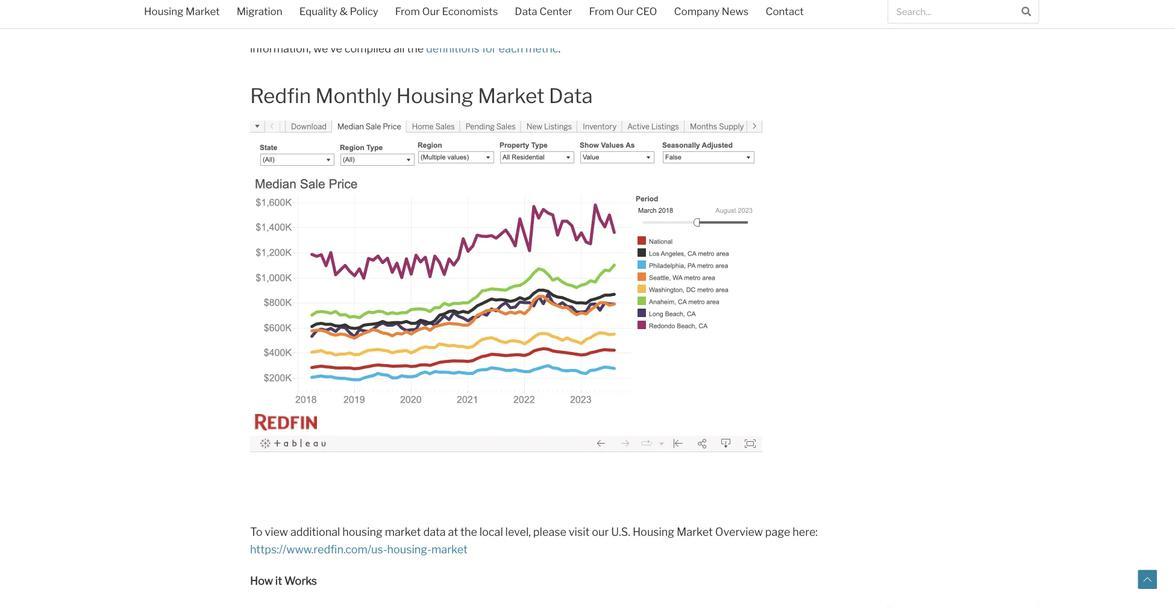 Task type: describe. For each thing, give the bounding box(es) containing it.
news
[[722, 5, 749, 17]]

0 horizontal spatial market
[[385, 525, 421, 539]]

2 all from the top
[[250, 7, 263, 20]]

0 horizontal spatial about
[[250, 24, 280, 38]]

data center
[[515, 5, 573, 17]]

our for ceo
[[616, 5, 634, 17]]

level,
[[506, 525, 531, 539]]

company news
[[674, 5, 749, 17]]

at
[[448, 525, 458, 539]]

definitions,
[[317, 24, 373, 38]]

0 vertical spatial housing
[[144, 5, 184, 17]]

0 horizontal spatial data
[[515, 5, 538, 17]]

there
[[659, 7, 686, 20]]

caution.
[[607, 7, 647, 20]]

0 horizontal spatial and
[[472, 7, 491, 20]]

from our economists link
[[387, 0, 507, 25]]

this
[[278, 7, 297, 20]]

0 vertical spatial and
[[848, 0, 867, 3]]

from our ceo link
[[581, 0, 666, 25]]

compiled
[[345, 42, 391, 55]]

additional
[[291, 525, 340, 539]]

contact
[[766, 5, 804, 17]]

please inside to view additional housing market data at the local level, please visit our u.s. housing market overview page here: https://www.redfin.com/us-housing-market
[[534, 525, 567, 539]]

company news link
[[666, 0, 758, 25]]

metropolitan
[[756, 0, 822, 3]]

for
[[865, 24, 881, 38]]

1 vertical spatial data
[[549, 84, 593, 108]]

should
[[494, 7, 527, 20]]

definitions for each metric link
[[426, 42, 559, 55]]

data up of
[[266, 0, 288, 3]]

page
[[766, 525, 791, 539]]

overview
[[716, 525, 763, 539]]

ceo
[[636, 5, 658, 17]]

definitions for each metric .
[[426, 42, 561, 55]]

data center link
[[507, 0, 581, 25]]

full
[[778, 24, 794, 38]]

to
[[374, 7, 385, 20]]

econdata@redfin.com
[[445, 24, 555, 38]]

for
[[482, 42, 497, 55]]

economists
[[442, 5, 498, 17]]

as
[[406, 0, 417, 3]]

policy
[[350, 5, 379, 17]]

redfin monthly housing market data
[[250, 84, 593, 108]]

1 vertical spatial housing
[[396, 84, 474, 108]]

are
[[689, 7, 705, 20]]

please inside all data here is computed daily as either a rolling 1, 4 or 12-week window. the local data is grouped by metropolitan area and by county. all of this data is subject to revisions weekly and should be viewed with caution. if there are any concerns about the data or questions about metric definitions, please e-mail econdata@redfin.com or press@redfin.com. you can download the full dataset
[[375, 24, 408, 38]]

migration link
[[228, 0, 291, 25]]

local inside all data here is computed daily as either a rolling 1, 4 or 12-week window. the local data is grouped by metropolitan area and by county. all of this data is subject to revisions weekly and should be viewed with caution. if there are any concerns about the data or questions about metric definitions, please e-mail econdata@redfin.com or press@redfin.com. you can download the full dataset
[[636, 0, 659, 3]]

1 by from the left
[[742, 0, 754, 3]]

data inside to view additional housing market data at the local level, please visit our u.s. housing market overview page here: https://www.redfin.com/us-housing-market
[[424, 525, 446, 539]]

0 vertical spatial about
[[777, 7, 806, 20]]

4
[[503, 0, 511, 3]]

from our ceo
[[589, 5, 658, 17]]

the up dataset
[[808, 7, 825, 20]]

company
[[674, 5, 720, 17]]

the
[[614, 0, 634, 3]]

0 vertical spatial market
[[186, 5, 220, 17]]

any
[[707, 7, 725, 20]]

questions
[[865, 7, 915, 20]]

2 vertical spatial or
[[557, 24, 568, 38]]

u.s.
[[612, 525, 631, 539]]

1 vertical spatial or
[[852, 7, 863, 20]]

1 vertical spatial metric
[[526, 42, 559, 55]]

0 vertical spatial or
[[513, 0, 524, 3]]

2 by from the left
[[870, 0, 882, 3]]

here:
[[793, 525, 818, 539]]

how
[[250, 574, 273, 587]]

equality
[[299, 5, 338, 17]]

our for economists
[[422, 5, 440, 17]]

dataset
[[796, 24, 835, 38]]

can
[[687, 24, 705, 38]]

migration
[[237, 5, 283, 17]]

all
[[394, 42, 405, 55]]

definitions
[[426, 42, 480, 55]]

12-
[[526, 0, 542, 3]]

works
[[285, 574, 317, 587]]

visit
[[569, 525, 590, 539]]

metric inside all data here is computed daily as either a rolling 1, 4 or 12-week window. the local data is grouped by metropolitan area and by county. all of this data is subject to revisions weekly and should be viewed with caution. if there are any concerns about the data or questions about metric definitions, please e-mail econdata@redfin.com or press@redfin.com. you can download the full dataset
[[282, 24, 315, 38]]

1,
[[494, 0, 501, 3]]

subject
[[335, 7, 372, 20]]

to view additional housing market data at the local level, please visit our u.s. housing market overview page here: https://www.redfin.com/us-housing-market
[[250, 525, 818, 556]]

grouped
[[697, 0, 740, 3]]

Search... search field
[[889, 0, 1015, 23]]

press@redfin.com.
[[570, 24, 663, 38]]

the inside . for more information, we've compiled all the
[[407, 42, 424, 55]]

all data here is computed daily as either a rolling 1, 4 or 12-week window. the local data is grouped by metropolitan area and by county. all of this data is subject to revisions weekly and should be viewed with caution. if there are any concerns about the data or questions about metric definitions, please e-mail econdata@redfin.com or press@redfin.com. you can download the full dataset
[[250, 0, 920, 38]]

equality & policy link
[[291, 0, 387, 25]]

local inside to view additional housing market data at the local level, please visit our u.s. housing market overview page here: https://www.redfin.com/us-housing-market
[[480, 525, 503, 539]]



Task type: locate. For each thing, give the bounding box(es) containing it.
1 horizontal spatial or
[[557, 24, 568, 38]]

daily
[[380, 0, 404, 3]]

center
[[540, 5, 573, 17]]

by up questions
[[870, 0, 882, 3]]

1 vertical spatial .
[[559, 42, 561, 55]]

all up migration
[[250, 0, 263, 3]]

either
[[420, 0, 450, 3]]

here
[[290, 0, 313, 3], [837, 24, 860, 38]]

0 horizontal spatial our
[[422, 5, 440, 17]]

0 horizontal spatial from
[[395, 5, 420, 17]]

1 vertical spatial local
[[480, 525, 503, 539]]

housing market link
[[136, 0, 228, 25]]

market down each
[[478, 84, 545, 108]]

with
[[583, 7, 605, 20]]

2 vertical spatial housing
[[633, 525, 675, 539]]

data right this
[[299, 7, 322, 20]]

is up equality
[[316, 0, 324, 3]]

data down 12-
[[515, 5, 538, 17]]

from
[[395, 5, 420, 17], [589, 5, 614, 17]]

by up concerns
[[742, 0, 754, 3]]

area
[[824, 0, 846, 3]]

by
[[742, 0, 754, 3], [870, 0, 882, 3]]

our inside the from our economists link
[[422, 5, 440, 17]]

you
[[666, 24, 685, 38]]

0 vertical spatial all
[[250, 0, 263, 3]]

0 vertical spatial .
[[860, 24, 862, 38]]

if
[[650, 7, 657, 20]]

1 horizontal spatial about
[[777, 7, 806, 20]]

1 horizontal spatial from
[[589, 5, 614, 17]]

data down . for more information, we've compiled all the
[[549, 84, 593, 108]]

all left of
[[250, 7, 263, 20]]

about down the metropolitan
[[777, 7, 806, 20]]

. down viewed
[[559, 42, 561, 55]]

please left visit
[[534, 525, 567, 539]]

the right at
[[461, 525, 477, 539]]

housing inside to view additional housing market data at the local level, please visit our u.s. housing market overview page here: https://www.redfin.com/us-housing-market
[[633, 525, 675, 539]]

1 from from the left
[[395, 5, 420, 17]]

a
[[452, 0, 458, 3]]

about down of
[[250, 24, 280, 38]]

county.
[[884, 0, 920, 3]]

from down as
[[395, 5, 420, 17]]

mail
[[421, 24, 442, 38]]

1 horizontal spatial please
[[534, 525, 567, 539]]

our
[[422, 5, 440, 17], [616, 5, 634, 17]]

computed
[[326, 0, 378, 3]]

the inside to view additional housing market data at the local level, please visit our u.s. housing market overview page here: https://www.redfin.com/us-housing-market
[[461, 525, 477, 539]]

here up this
[[290, 0, 313, 3]]

please up all
[[375, 24, 408, 38]]

market left overview
[[677, 525, 713, 539]]

2 our from the left
[[616, 5, 634, 17]]

2 horizontal spatial market
[[677, 525, 713, 539]]

0 horizontal spatial or
[[513, 0, 524, 3]]

1 horizontal spatial data
[[549, 84, 593, 108]]

local left level,
[[480, 525, 503, 539]]

information,
[[250, 42, 311, 55]]

our down either
[[422, 5, 440, 17]]

https://www.redfin.com/us-housing-market link
[[250, 543, 468, 556]]

0 horizontal spatial housing
[[144, 5, 184, 17]]

1 horizontal spatial here
[[837, 24, 860, 38]]

1 horizontal spatial .
[[860, 24, 862, 38]]

rolling
[[460, 0, 491, 3]]

be
[[530, 7, 543, 20]]

0 horizontal spatial here
[[290, 0, 313, 3]]

or right 4
[[513, 0, 524, 3]]

the
[[808, 7, 825, 20], [759, 24, 776, 38], [407, 42, 424, 55], [461, 525, 477, 539]]

1 horizontal spatial housing
[[396, 84, 474, 108]]

housing
[[144, 5, 184, 17], [396, 84, 474, 108], [633, 525, 675, 539]]

about
[[777, 7, 806, 20], [250, 24, 280, 38]]

our down the
[[616, 5, 634, 17]]

0 horizontal spatial please
[[375, 24, 408, 38]]

2 horizontal spatial housing
[[633, 525, 675, 539]]

each
[[499, 42, 524, 55]]

viewed
[[545, 7, 581, 20]]

how it works
[[250, 574, 317, 587]]

1 horizontal spatial market
[[432, 543, 468, 556]]

market
[[186, 5, 220, 17], [478, 84, 545, 108], [677, 525, 713, 539]]

or down viewed
[[557, 24, 568, 38]]

housing-
[[387, 543, 432, 556]]

.
[[860, 24, 862, 38], [559, 42, 561, 55]]

and
[[848, 0, 867, 3], [472, 7, 491, 20]]

window.
[[571, 0, 612, 3]]

1 vertical spatial and
[[472, 7, 491, 20]]

our inside 'from our ceo' link
[[616, 5, 634, 17]]

0 vertical spatial market
[[385, 525, 421, 539]]

search image
[[1022, 6, 1032, 16]]

all
[[250, 0, 263, 3], [250, 7, 263, 20]]

we've
[[313, 42, 342, 55]]

download
[[708, 24, 757, 38]]

. inside . for more information, we've compiled all the
[[860, 24, 862, 38]]

our
[[592, 525, 609, 539]]

1 vertical spatial market
[[432, 543, 468, 556]]

here left for
[[837, 24, 860, 38]]

here inside all data here is computed daily as either a rolling 1, 4 or 12-week window. the local data is grouped by metropolitan area and by county. all of this data is subject to revisions weekly and should be viewed with caution. if there are any concerns about the data or questions about metric definitions, please e-mail econdata@redfin.com or press@redfin.com. you can download the full dataset
[[290, 0, 313, 3]]

from down window. at the top
[[589, 5, 614, 17]]

and down rolling
[[472, 7, 491, 20]]

https://www.redfin.com/us-
[[250, 543, 387, 556]]

the left full at right top
[[759, 24, 776, 38]]

1 vertical spatial please
[[534, 525, 567, 539]]

to
[[250, 525, 263, 539]]

0 horizontal spatial market
[[186, 5, 220, 17]]

2 horizontal spatial or
[[852, 7, 863, 20]]

0 vertical spatial metric
[[282, 24, 315, 38]]

1 horizontal spatial market
[[478, 84, 545, 108]]

metric right each
[[526, 42, 559, 55]]

or
[[513, 0, 524, 3], [852, 7, 863, 20], [557, 24, 568, 38]]

market left migration
[[186, 5, 220, 17]]

. left for
[[860, 24, 862, 38]]

market down at
[[432, 543, 468, 556]]

weekly
[[435, 7, 470, 20]]

1 vertical spatial here
[[837, 24, 860, 38]]

is left &
[[324, 7, 332, 20]]

more
[[883, 24, 910, 38]]

of
[[266, 7, 276, 20]]

0 vertical spatial please
[[375, 24, 408, 38]]

1 horizontal spatial metric
[[526, 42, 559, 55]]

1 horizontal spatial by
[[870, 0, 882, 3]]

from our economists
[[395, 5, 498, 17]]

1 all from the top
[[250, 0, 263, 3]]

None search field
[[888, 0, 1040, 24]]

&
[[340, 5, 348, 17]]

data up there
[[662, 0, 684, 3]]

data
[[266, 0, 288, 3], [662, 0, 684, 3], [299, 7, 322, 20], [827, 7, 850, 20], [424, 525, 446, 539]]

is up company
[[686, 0, 695, 3]]

data down area
[[827, 7, 850, 20]]

1 our from the left
[[422, 5, 440, 17]]

view
[[265, 525, 288, 539]]

equality & policy
[[299, 5, 379, 17]]

local up ceo
[[636, 0, 659, 3]]

and right area
[[848, 0, 867, 3]]

from for from our economists
[[395, 5, 420, 17]]

1 vertical spatial about
[[250, 24, 280, 38]]

0 horizontal spatial local
[[480, 525, 503, 539]]

market up housing-
[[385, 525, 421, 539]]

housing market
[[144, 5, 220, 17]]

1 horizontal spatial local
[[636, 0, 659, 3]]

redfin
[[250, 84, 311, 108]]

2 vertical spatial market
[[677, 525, 713, 539]]

0 vertical spatial data
[[515, 5, 538, 17]]

data
[[515, 5, 538, 17], [549, 84, 593, 108]]

the right all
[[407, 42, 424, 55]]

metric down this
[[282, 24, 315, 38]]

2 from from the left
[[589, 5, 614, 17]]

. for more information, we've compiled all the
[[250, 24, 910, 55]]

week
[[542, 0, 569, 3]]

1 horizontal spatial our
[[616, 5, 634, 17]]

0 vertical spatial here
[[290, 0, 313, 3]]

housing
[[343, 525, 383, 539]]

contact link
[[758, 0, 813, 25]]

here link
[[837, 24, 860, 38]]

market inside to view additional housing market data at the local level, please visit our u.s. housing market overview page here: https://www.redfin.com/us-housing-market
[[677, 525, 713, 539]]

please
[[375, 24, 408, 38], [534, 525, 567, 539]]

0 vertical spatial local
[[636, 0, 659, 3]]

or up here link
[[852, 7, 863, 20]]

1 vertical spatial market
[[478, 84, 545, 108]]

0 horizontal spatial by
[[742, 0, 754, 3]]

data left at
[[424, 525, 446, 539]]

from for from our ceo
[[589, 5, 614, 17]]

0 horizontal spatial .
[[559, 42, 561, 55]]

e-
[[411, 24, 421, 38]]

1 vertical spatial all
[[250, 7, 263, 20]]

0 horizontal spatial metric
[[282, 24, 315, 38]]

1 horizontal spatial and
[[848, 0, 867, 3]]

is
[[316, 0, 324, 3], [686, 0, 695, 3], [324, 7, 332, 20]]

it
[[275, 574, 282, 587]]

revisions
[[387, 7, 432, 20]]

concerns
[[727, 7, 774, 20]]



Task type: vqa. For each thing, say whether or not it's contained in the screenshot.
New York's the York
no



